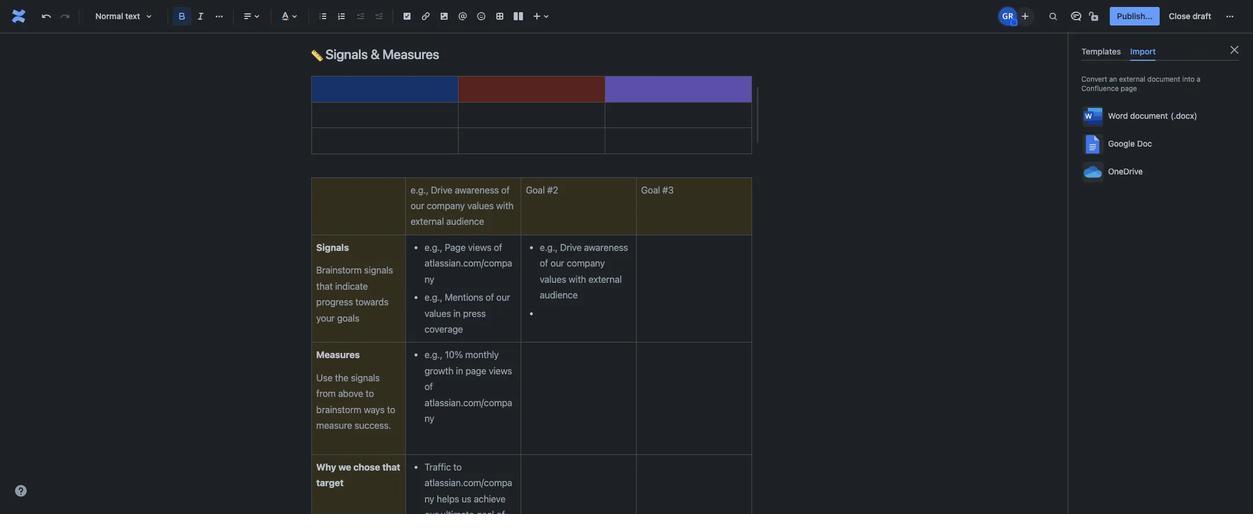 Task type: describe. For each thing, give the bounding box(es) containing it.
indent tab image
[[372, 9, 386, 23]]

italic ⌘i image
[[194, 9, 208, 23]]

document inside the convert an external document into a confluence page
[[1148, 75, 1181, 84]]

1 vertical spatial document
[[1131, 111, 1169, 121]]

&
[[371, 46, 380, 62]]

normal
[[95, 11, 123, 21]]

page
[[1121, 84, 1138, 93]]

publish...
[[1118, 11, 1153, 21]]

numbered list ⌘⇧7 image
[[335, 9, 349, 23]]

invite to edit image
[[1019, 9, 1033, 23]]

convert
[[1082, 75, 1108, 84]]

onedrive
[[1109, 167, 1144, 177]]

close draft button
[[1163, 7, 1219, 26]]

google
[[1109, 139, 1135, 149]]

we
[[339, 462, 351, 473]]

close templates and import image
[[1228, 43, 1242, 57]]

onedrive button
[[1080, 158, 1242, 186]]

bold ⌘b image
[[175, 9, 189, 23]]

align left image
[[241, 9, 255, 23]]

(.docx)
[[1171, 111, 1198, 121]]

confluence
[[1082, 84, 1119, 93]]

an
[[1110, 75, 1118, 84]]

no restrictions image
[[1089, 9, 1103, 23]]

close
[[1170, 11, 1191, 21]]

help image
[[14, 484, 28, 498]]

bullet list ⌘⇧8 image
[[316, 9, 330, 23]]

0 horizontal spatial measures
[[316, 350, 360, 361]]

find and replace image
[[1047, 9, 1061, 23]]

into
[[1183, 75, 1195, 84]]

action item image
[[400, 9, 414, 23]]



Task type: locate. For each thing, give the bounding box(es) containing it.
doc
[[1138, 139, 1153, 149]]

target
[[316, 478, 344, 489]]

tab list
[[1077, 42, 1244, 61]]

signals for signals
[[316, 242, 349, 253]]

draft
[[1193, 11, 1212, 21]]

close draft
[[1170, 11, 1212, 21]]

that
[[382, 462, 401, 473]]

google doc button
[[1080, 131, 1242, 158]]

templates
[[1082, 46, 1122, 56]]

why
[[316, 462, 336, 473]]

0 vertical spatial measures
[[383, 46, 439, 62]]

layouts image
[[512, 9, 526, 23]]

undo ⌘z image
[[39, 9, 53, 23]]

:straight_ruler: image
[[311, 50, 323, 61]]

text
[[125, 11, 140, 21]]

table image
[[493, 9, 507, 23]]

word document (.docx)
[[1109, 111, 1198, 121]]

editable content region
[[293, 0, 771, 515]]

signals & measures
[[323, 46, 439, 62]]

google doc
[[1109, 139, 1153, 149]]

:straight_ruler: image
[[311, 50, 323, 61]]

signals
[[326, 46, 368, 62], [316, 242, 349, 253]]

external
[[1120, 75, 1146, 84]]

redo ⌘⇧z image
[[58, 9, 72, 23]]

confluence image
[[9, 7, 28, 26], [9, 7, 28, 26]]

more image
[[1224, 9, 1238, 23]]

tab list containing templates
[[1077, 42, 1244, 61]]

add image, video, or file image
[[437, 9, 451, 23]]

a
[[1197, 75, 1201, 84]]

link image
[[419, 9, 433, 23]]

document
[[1148, 75, 1181, 84], [1131, 111, 1169, 121]]

word
[[1109, 111, 1129, 121]]

why we chose that target
[[316, 462, 403, 489]]

document left into
[[1148, 75, 1181, 84]]

normal text button
[[84, 3, 163, 29]]

greg robinson image
[[999, 7, 1018, 26]]

normal text
[[95, 11, 140, 21]]

import
[[1131, 46, 1156, 56]]

more formatting image
[[212, 9, 226, 23]]

1 vertical spatial signals
[[316, 242, 349, 253]]

convert an external document into a confluence page
[[1082, 75, 1201, 93]]

1 vertical spatial measures
[[316, 350, 360, 361]]

emoji image
[[475, 9, 489, 23]]

outdent ⇧tab image
[[353, 9, 367, 23]]

publish... button
[[1111, 7, 1160, 26]]

comment icon image
[[1070, 9, 1084, 23]]

signals for signals & measures
[[326, 46, 368, 62]]

0 vertical spatial signals
[[326, 46, 368, 62]]

0 vertical spatial document
[[1148, 75, 1181, 84]]

mention image
[[456, 9, 470, 23]]

measures
[[383, 46, 439, 62], [316, 350, 360, 361]]

1 horizontal spatial measures
[[383, 46, 439, 62]]

document up doc
[[1131, 111, 1169, 121]]

chose
[[354, 462, 380, 473]]



Task type: vqa. For each thing, say whether or not it's contained in the screenshot.
the Global element
no



